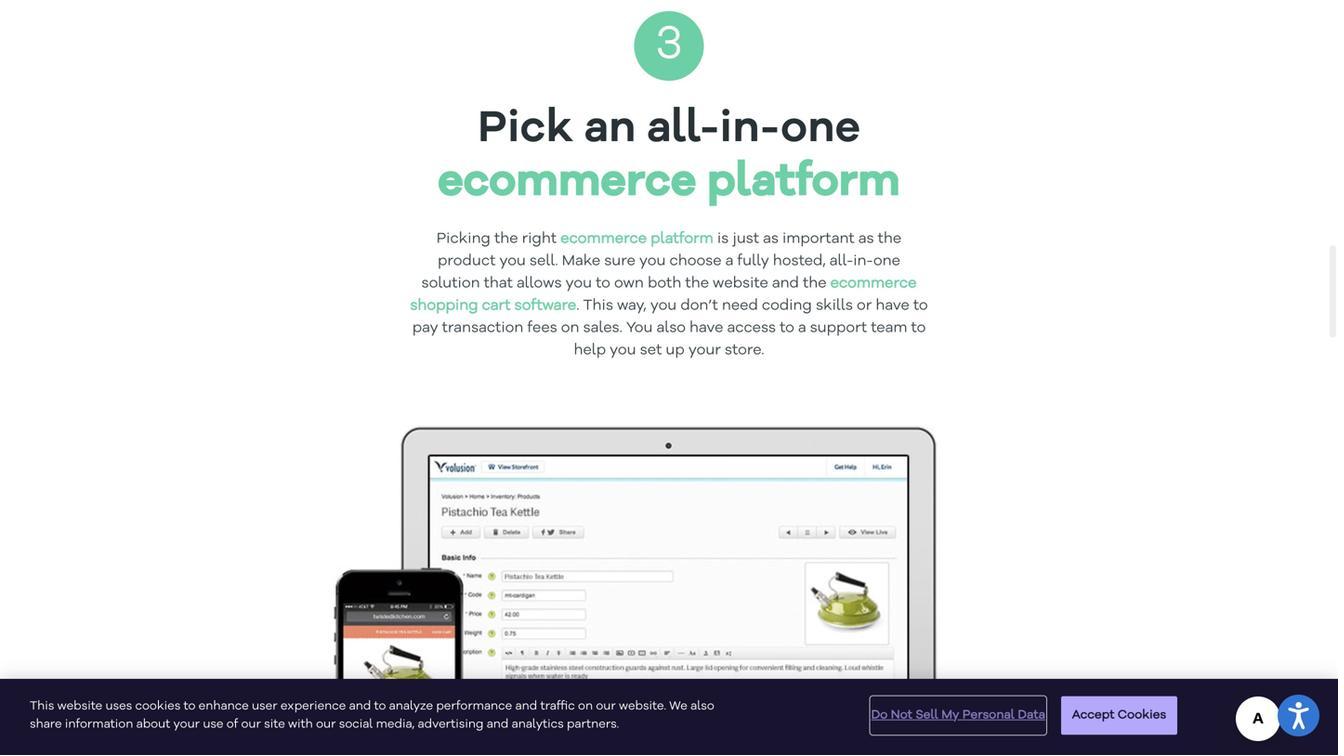 Task type: locate. For each thing, give the bounding box(es) containing it.
about
[[136, 719, 170, 731]]

0 vertical spatial also
[[656, 321, 686, 336]]

0 horizontal spatial one
[[781, 107, 860, 152]]

also
[[656, 321, 686, 336], [691, 701, 714, 713]]

need
[[722, 299, 758, 314]]

on up partners.
[[578, 701, 593, 713]]

cookies
[[135, 701, 181, 713]]

have
[[876, 299, 910, 314], [690, 321, 723, 336]]

set
[[640, 343, 662, 358]]

our right of
[[241, 719, 261, 731]]

0 vertical spatial a
[[725, 254, 734, 269]]

coding
[[762, 299, 812, 314]]

this inside . this way, you don't need coding skills or have to pay transaction fees on sales. you also have access to a support team to help you set up your store.
[[583, 299, 613, 314]]

0 horizontal spatial as
[[763, 232, 779, 247]]

1 vertical spatial a
[[798, 321, 806, 336]]

0 horizontal spatial a
[[725, 254, 734, 269]]

0 horizontal spatial our
[[241, 719, 261, 731]]

0 horizontal spatial also
[[656, 321, 686, 336]]

you
[[499, 254, 526, 269], [639, 254, 666, 269], [566, 276, 592, 291], [650, 299, 677, 314], [610, 343, 636, 358]]

partners.
[[567, 719, 619, 731]]

that
[[484, 276, 513, 291]]

ecommerce platform link up is
[[438, 161, 900, 205]]

analytics
[[512, 719, 564, 731]]

skills
[[816, 299, 853, 314]]

1 horizontal spatial a
[[798, 321, 806, 336]]

allows
[[517, 276, 562, 291]]

experience
[[280, 701, 346, 713]]

1 vertical spatial also
[[691, 701, 714, 713]]

social
[[339, 719, 373, 731]]

in-
[[720, 107, 781, 152], [853, 254, 873, 269]]

both
[[648, 276, 681, 291]]

1 horizontal spatial our
[[316, 719, 336, 731]]

website up information
[[57, 701, 102, 713]]

and up coding
[[772, 276, 799, 291]]

store.
[[725, 343, 764, 358]]

.
[[576, 299, 579, 314]]

also right we
[[691, 701, 714, 713]]

this inside this website uses cookies to enhance user experience and to analyze performance and traffic on our website. we also share information about your use of our site with our social media, advertising and analytics partners.
[[30, 701, 54, 713]]

platform
[[707, 161, 900, 205], [651, 232, 713, 247]]

ecommerce up the sure
[[561, 232, 647, 247]]

your right up
[[688, 343, 721, 358]]

1 horizontal spatial as
[[858, 232, 874, 247]]

0 vertical spatial website
[[713, 276, 768, 291]]

1 vertical spatial this
[[30, 701, 54, 713]]

0 horizontal spatial in-
[[720, 107, 781, 152]]

of
[[227, 719, 238, 731]]

is just as important as the product you sell. make sure you choose a fully hosted, all-in-one solution that allows you to own both the website and the
[[421, 232, 902, 291]]

our down experience
[[316, 719, 336, 731]]

1 vertical spatial one
[[873, 254, 900, 269]]

to up "media,"
[[374, 701, 386, 713]]

your
[[688, 343, 721, 358], [173, 719, 200, 731]]

0 vertical spatial ecommerce
[[438, 161, 696, 205]]

have down don't
[[690, 321, 723, 336]]

0 vertical spatial have
[[876, 299, 910, 314]]

ecommerce platform link
[[438, 161, 900, 205], [561, 232, 713, 247]]

website inside this website uses cookies to enhance user experience and to analyze performance and traffic on our website. we also share information about your use of our site with our social media, advertising and analytics partners.
[[57, 701, 102, 713]]

and inside is just as important as the product you sell. make sure you choose a fully hosted, all-in-one solution that allows you to own both the website and the
[[772, 276, 799, 291]]

media,
[[376, 719, 415, 731]]

ecommerce platform link up the sure
[[561, 232, 713, 247]]

2 vertical spatial ecommerce
[[830, 276, 917, 291]]

this up share
[[30, 701, 54, 713]]

ecommerce shopping cart software
[[410, 276, 917, 314]]

1 horizontal spatial all-
[[830, 254, 853, 269]]

0 vertical spatial this
[[583, 299, 613, 314]]

on
[[561, 321, 579, 336], [578, 701, 593, 713]]

have up team
[[876, 299, 910, 314]]

1 as from the left
[[763, 232, 779, 247]]

cookies
[[1118, 710, 1166, 722]]

1 horizontal spatial this
[[583, 299, 613, 314]]

to left own
[[596, 276, 610, 291]]

the right important
[[878, 232, 902, 247]]

with
[[288, 719, 313, 731]]

your inside this website uses cookies to enhance user experience and to analyze performance and traffic on our website. we also share information about your use of our site with our social media, advertising and analytics partners.
[[173, 719, 200, 731]]

fees
[[527, 321, 557, 336]]

pay
[[412, 321, 438, 336]]

transaction
[[442, 321, 523, 336]]

all- right an
[[647, 107, 720, 152]]

platform inside pick an all-in-one ecommerce platform
[[707, 161, 900, 205]]

use
[[203, 719, 223, 731]]

your left use
[[173, 719, 200, 731]]

ecommerce
[[438, 161, 696, 205], [561, 232, 647, 247], [830, 276, 917, 291]]

1 horizontal spatial in-
[[853, 254, 873, 269]]

0 horizontal spatial this
[[30, 701, 54, 713]]

1 vertical spatial your
[[173, 719, 200, 731]]

open accessibe: accessibility options, statement and help image
[[1288, 702, 1309, 730]]

all-
[[647, 107, 720, 152], [830, 254, 853, 269]]

website up need
[[713, 276, 768, 291]]

0 vertical spatial in-
[[720, 107, 781, 152]]

in- inside pick an all-in-one ecommerce platform
[[720, 107, 781, 152]]

sell.
[[530, 254, 558, 269]]

platform up "choose" on the top right of the page
[[651, 232, 713, 247]]

0 horizontal spatial website
[[57, 701, 102, 713]]

to right or
[[913, 299, 928, 314]]

0 vertical spatial one
[[781, 107, 860, 152]]

a down is
[[725, 254, 734, 269]]

0 horizontal spatial your
[[173, 719, 200, 731]]

this right .
[[583, 299, 613, 314]]

way,
[[617, 299, 647, 314]]

on inside . this way, you don't need coding skills or have to pay transaction fees on sales. you also have access to a support team to help you set up your store.
[[561, 321, 579, 336]]

ecommerce up picking the right ecommerce platform
[[438, 161, 696, 205]]

website
[[713, 276, 768, 291], [57, 701, 102, 713]]

1 horizontal spatial one
[[873, 254, 900, 269]]

on for fees
[[561, 321, 579, 336]]

support
[[810, 321, 867, 336]]

you up both
[[639, 254, 666, 269]]

all- down important
[[830, 254, 853, 269]]

personal
[[963, 710, 1015, 722]]

platform up important
[[707, 161, 900, 205]]

ecommerce up or
[[830, 276, 917, 291]]

this
[[583, 299, 613, 314], [30, 701, 54, 713]]

0 vertical spatial your
[[688, 343, 721, 358]]

a down coding
[[798, 321, 806, 336]]

user
[[252, 701, 277, 713]]

1 vertical spatial all-
[[830, 254, 853, 269]]

a
[[725, 254, 734, 269], [798, 321, 806, 336]]

1 horizontal spatial also
[[691, 701, 714, 713]]

to
[[596, 276, 610, 291], [913, 299, 928, 314], [780, 321, 794, 336], [911, 321, 926, 336], [184, 701, 196, 713], [374, 701, 386, 713]]

also up up
[[656, 321, 686, 336]]

ecommerce shopping cart software link
[[410, 276, 917, 314]]

0 horizontal spatial all-
[[647, 107, 720, 152]]

one inside is just as important as the product you sell. make sure you choose a fully hosted, all-in-one solution that allows you to own both the website and the
[[873, 254, 900, 269]]

1 vertical spatial ecommerce
[[561, 232, 647, 247]]

1 horizontal spatial your
[[688, 343, 721, 358]]

3
[[655, 22, 683, 70]]

to down coding
[[780, 321, 794, 336]]

don't
[[680, 299, 718, 314]]

shopping
[[410, 299, 478, 314]]

our
[[596, 701, 616, 713], [241, 719, 261, 731], [316, 719, 336, 731]]

1 vertical spatial on
[[578, 701, 593, 713]]

choose
[[670, 254, 722, 269]]

1 vertical spatial website
[[57, 701, 102, 713]]

and up analytics
[[515, 701, 537, 713]]

1 vertical spatial in-
[[853, 254, 873, 269]]

and
[[772, 276, 799, 291], [349, 701, 371, 713], [515, 701, 537, 713], [487, 719, 509, 731]]

0 vertical spatial ecommerce platform link
[[438, 161, 900, 205]]

one
[[781, 107, 860, 152], [873, 254, 900, 269]]

and up social
[[349, 701, 371, 713]]

picking
[[437, 232, 491, 247]]

as right important
[[858, 232, 874, 247]]

on inside this website uses cookies to enhance user experience and to analyze performance and traffic on our website. we also share information about your use of our site with our social media, advertising and analytics partners.
[[578, 701, 593, 713]]

hosted,
[[773, 254, 826, 269]]

as
[[763, 232, 779, 247], [858, 232, 874, 247]]

1 horizontal spatial website
[[713, 276, 768, 291]]

on down .
[[561, 321, 579, 336]]

to right team
[[911, 321, 926, 336]]

information
[[65, 719, 133, 731]]

the left right
[[494, 232, 518, 247]]

0 vertical spatial all-
[[647, 107, 720, 152]]

1 vertical spatial ecommerce platform link
[[561, 232, 713, 247]]

our up partners.
[[596, 701, 616, 713]]

2 horizontal spatial our
[[596, 701, 616, 713]]

0 vertical spatial platform
[[707, 161, 900, 205]]

you
[[626, 321, 653, 336]]

the
[[494, 232, 518, 247], [878, 232, 902, 247], [685, 276, 709, 291], [803, 276, 827, 291]]

as right 'just'
[[763, 232, 779, 247]]

0 vertical spatial on
[[561, 321, 579, 336]]

site
[[264, 719, 285, 731]]

1 vertical spatial have
[[690, 321, 723, 336]]

cart
[[482, 299, 511, 314]]



Task type: describe. For each thing, give the bounding box(es) containing it.
all- inside pick an all-in-one ecommerce platform
[[647, 107, 720, 152]]

share
[[30, 719, 62, 731]]

my
[[942, 710, 959, 722]]

and down performance
[[487, 719, 509, 731]]

fully
[[737, 254, 769, 269]]

also inside this website uses cookies to enhance user experience and to analyze performance and traffic on our website. we also share information about your use of our site with our social media, advertising and analytics partners.
[[691, 701, 714, 713]]

we
[[669, 701, 687, 713]]

also inside . this way, you don't need coding skills or have to pay transaction fees on sales. you also have access to a support team to help you set up your store.
[[656, 321, 686, 336]]

do not sell my personal data button
[[871, 698, 1045, 734]]

important
[[782, 232, 855, 247]]

enhance
[[199, 701, 249, 713]]

a inside is just as important as the product you sell. make sure you choose a fully hosted, all-in-one solution that allows you to own both the website and the
[[725, 254, 734, 269]]

own
[[614, 276, 644, 291]]

help
[[574, 343, 606, 358]]

solution
[[421, 276, 480, 291]]

this website uses cookies to enhance user experience and to analyze performance and traffic on our website. we also share information about your use of our site with our social media, advertising and analytics partners.
[[30, 701, 714, 731]]

the down the hosted,
[[803, 276, 827, 291]]

do not sell my personal data
[[871, 710, 1045, 722]]

software
[[514, 299, 576, 314]]

the down "choose" on the top right of the page
[[685, 276, 709, 291]]

privacy alert dialog
[[0, 679, 1338, 755]]

2 as from the left
[[858, 232, 874, 247]]

0 horizontal spatial have
[[690, 321, 723, 336]]

not
[[891, 710, 913, 722]]

in- inside is just as important as the product you sell. make sure you choose a fully hosted, all-in-one solution that allows you to own both the website and the
[[853, 254, 873, 269]]

you down you
[[610, 343, 636, 358]]

or
[[857, 299, 872, 314]]

ecommerce inside pick an all-in-one ecommerce platform
[[438, 161, 696, 205]]

you down both
[[650, 299, 677, 314]]

accept cookies
[[1072, 710, 1166, 722]]

product
[[438, 254, 496, 269]]

picking the right ecommerce platform
[[437, 232, 713, 247]]

ecommerce platform link for pick an all-in-one
[[438, 161, 900, 205]]

to right cookies
[[184, 701, 196, 713]]

a inside . this way, you don't need coding skills or have to pay transaction fees on sales. you also have access to a support team to help you set up your store.
[[798, 321, 806, 336]]

website inside is just as important as the product you sell. make sure you choose a fully hosted, all-in-one solution that allows you to own both the website and the
[[713, 276, 768, 291]]

sell
[[916, 710, 938, 722]]

one inside pick an all-in-one ecommerce platform
[[781, 107, 860, 152]]

accept
[[1072, 710, 1115, 722]]

team
[[871, 321, 907, 336]]

right
[[522, 232, 557, 247]]

pick
[[478, 107, 573, 152]]

on for traffic
[[578, 701, 593, 713]]

accept cookies button
[[1061, 697, 1177, 735]]

analyze
[[389, 701, 433, 713]]

up
[[666, 343, 685, 358]]

to inside is just as important as the product you sell. make sure you choose a fully hosted, all-in-one solution that allows you to own both the website and the
[[596, 276, 610, 291]]

ecommerce platform link for picking the right
[[561, 232, 713, 247]]

advertising
[[418, 719, 484, 731]]

your inside . this way, you don't need coding skills or have to pay transaction fees on sales. you also have access to a support team to help you set up your store.
[[688, 343, 721, 358]]

an
[[584, 107, 636, 152]]

uses
[[105, 701, 132, 713]]

. this way, you don't need coding skills or have to pay transaction fees on sales. you also have access to a support team to help you set up your store.
[[412, 299, 928, 358]]

is
[[717, 232, 729, 247]]

do
[[871, 710, 888, 722]]

1 vertical spatial platform
[[651, 232, 713, 247]]

make
[[562, 254, 601, 269]]

you up that
[[499, 254, 526, 269]]

all- inside is just as important as the product you sell. make sure you choose a fully hosted, all-in-one solution that allows you to own both the website and the
[[830, 254, 853, 269]]

sales.
[[583, 321, 622, 336]]

data
[[1018, 710, 1045, 722]]

website.
[[619, 701, 666, 713]]

just
[[732, 232, 759, 247]]

performance
[[436, 701, 512, 713]]

you up .
[[566, 276, 592, 291]]

1 horizontal spatial have
[[876, 299, 910, 314]]

ecommerce inside ecommerce shopping cart software
[[830, 276, 917, 291]]

sure
[[604, 254, 636, 269]]

pick an all-in-one ecommerce platform
[[438, 107, 900, 205]]

access
[[727, 321, 776, 336]]

all-in-one ecommerce solution image
[[295, 425, 1043, 755]]

traffic
[[540, 701, 575, 713]]



Task type: vqa. For each thing, say whether or not it's contained in the screenshot.
need
yes



